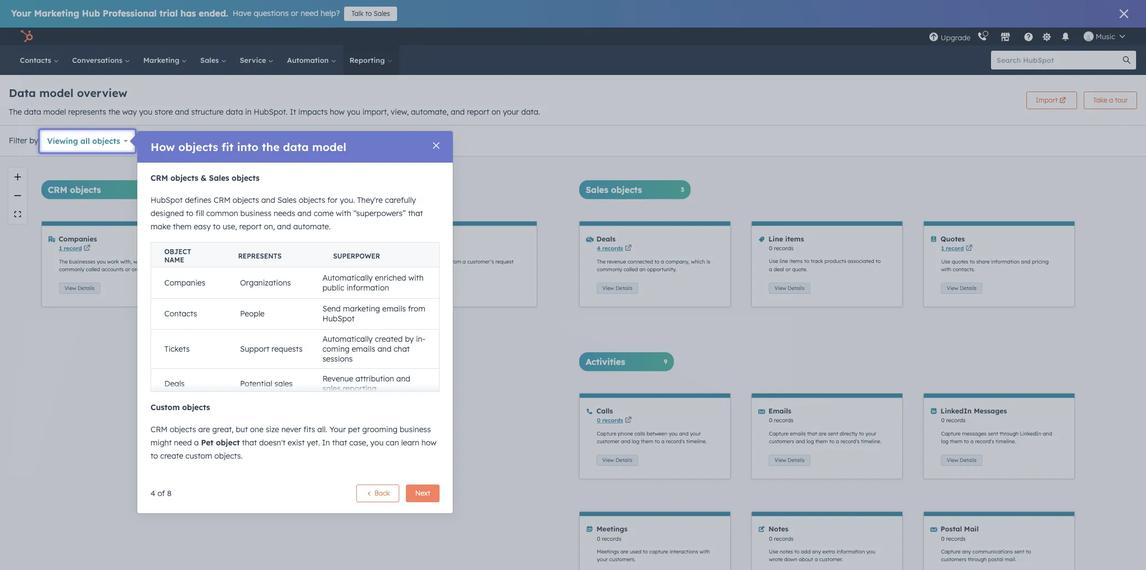 Task type: describe. For each thing, give the bounding box(es) containing it.
messages
[[974, 407, 1007, 415]]

help button
[[1020, 28, 1038, 45]]

0 vertical spatial items
[[786, 235, 804, 243]]

learn
[[401, 438, 420, 448]]

view details for emails
[[775, 457, 805, 464]]

view for companies
[[65, 285, 76, 291]]

and inside use quotes to share information and pricing with contacts.
[[1021, 259, 1031, 265]]

doesn't
[[259, 438, 286, 448]]

use for line items
[[769, 258, 779, 265]]

people
[[241, 259, 258, 265]]

view details for linkedin messages
[[947, 457, 977, 464]]

1 vertical spatial deals
[[164, 379, 185, 389]]

need inside your marketing hub professional trial has ended. have questions or need help?
[[301, 8, 319, 18]]

has
[[181, 8, 196, 19]]

directly
[[840, 430, 858, 437]]

objects.
[[215, 451, 243, 461]]

created inside 'automatically created by incoming emails and chat sessions'
[[375, 334, 403, 344]]

communications
[[973, 549, 1013, 555]]

back button
[[357, 485, 399, 503]]

work for contacts
[[270, 259, 281, 265]]

you inside the capture phone calls between you and your customer and log them to a record's timeline.
[[669, 431, 678, 437]]

records down notes
[[774, 536, 794, 542]]

the issues created from a customer's request for help.
[[403, 259, 514, 273]]

are inside "capture emails that are sent directly to your customers and log them to a record's timeline."
[[819, 430, 827, 437]]

0 for emails
[[769, 417, 773, 424]]

represents
[[238, 252, 282, 260]]

0 horizontal spatial contacts
[[164, 309, 197, 319]]

or inside use line items to track products associated to a deal or quote.
[[786, 266, 791, 272]]

to inside meetings are used to capture interactions with your customers.
[[643, 549, 648, 555]]

chat
[[394, 344, 410, 354]]

enriched
[[375, 273, 406, 283]]

records down postal mail
[[946, 536, 966, 542]]

view for deals
[[603, 285, 614, 291]]

sessions
[[323, 354, 353, 364]]

viewing all objects button
[[40, 130, 135, 152]]

and inside revenue attribution and sales reporting
[[396, 374, 411, 384]]

public
[[323, 283, 344, 293]]

sales inside revenue attribution and sales reporting
[[323, 384, 341, 394]]

are inside meetings are used to capture interactions with your customers.
[[621, 549, 629, 555]]

sent inside capture messages sent through linkedin and log them to a record's timeline.
[[988, 430, 999, 437]]

a inside crm objects are great, but one size never fits all. your pet grooming business might need a
[[194, 438, 199, 448]]

details for emails
[[788, 457, 805, 464]]

share
[[977, 259, 990, 265]]

objects inside crm objects are great, but one size never fits all. your pet grooming business might need a
[[170, 425, 196, 435]]

records inside 'link'
[[236, 245, 257, 252]]

record's inside "capture emails that are sent directly to your customers and log them to a record's timeline."
[[841, 438, 860, 445]]

organizations.
[[132, 266, 166, 273]]

request
[[496, 259, 514, 265]]

store
[[155, 107, 173, 117]]

objects right custom
[[182, 403, 210, 413]]

notes
[[769, 525, 789, 534]]

them inside the capture phone calls between you and your customer and log them to a record's timeline.
[[641, 439, 654, 445]]

attribution
[[356, 374, 394, 384]]

you inside 'use notes to add any extra information you wrote down about a customer.'
[[867, 549, 876, 555]]

take
[[1094, 96, 1108, 104]]

the people you work with, commonly called leads or customers.
[[231, 259, 337, 273]]

the for the businesses you work with, which are commonly called accounts or organizations.
[[59, 259, 68, 265]]

how inside that doesn't exist yet. in that case, you can learn how to create custom objects.
[[422, 438, 437, 448]]

but
[[236, 425, 248, 435]]

view for contacts
[[237, 285, 249, 291]]

3 records link
[[231, 245, 257, 252]]

carefully
[[385, 195, 416, 205]]

close image
[[1120, 9, 1129, 18]]

records down line items
[[774, 245, 794, 252]]

questions
[[254, 8, 289, 18]]

products
[[825, 258, 847, 265]]

linkedin inside capture messages sent through linkedin and log them to a record's timeline.
[[1020, 430, 1042, 437]]

is
[[707, 259, 711, 265]]

details for line items
[[788, 285, 805, 291]]

upgrade
[[941, 33, 971, 42]]

which inside the revenue connected to a company, which is commonly called an opportunity.
[[691, 259, 705, 265]]

contacts.
[[953, 266, 975, 273]]

2 vertical spatial model
[[312, 140, 347, 154]]

viewing
[[47, 136, 78, 146]]

impacts
[[298, 107, 328, 117]]

customers inside the capture any communications sent to customers through postal mail.
[[941, 557, 967, 563]]

never
[[281, 425, 301, 435]]

1 for companies
[[59, 245, 62, 252]]

0 vertical spatial model
[[39, 86, 74, 100]]

that down one
[[242, 438, 257, 448]]

the for into
[[262, 140, 280, 154]]

custom
[[151, 403, 180, 413]]

2 horizontal spatial data
[[283, 140, 309, 154]]

use notes to add any extra information you wrote down about a customer.
[[769, 549, 876, 563]]

capture for calls
[[597, 431, 617, 437]]

mail
[[964, 525, 979, 534]]

automatically for incoming
[[323, 334, 373, 344]]

emails inside 'automatically created by incoming emails and chat sessions'
[[352, 344, 375, 354]]

one
[[250, 425, 264, 435]]

record for quotes
[[946, 245, 964, 252]]

sales inside button
[[374, 9, 390, 18]]

hubspot inside send marketing emails from hubspot
[[323, 314, 355, 324]]

capture for emails
[[769, 430, 789, 437]]

make
[[151, 222, 171, 232]]

view details for companies
[[65, 285, 95, 291]]

people
[[240, 309, 265, 319]]

log inside the capture phone calls between you and your customer and log them to a record's timeline.
[[632, 439, 640, 445]]

take a tour button
[[1084, 91, 1138, 109]]

your inside the capture phone calls between you and your customer and log them to a record's timeline.
[[690, 431, 701, 437]]

1 horizontal spatial report
[[467, 107, 490, 117]]

emails inside send marketing emails from hubspot
[[382, 304, 406, 314]]

0 for postal mail
[[941, 536, 945, 542]]

0 horizontal spatial tickets
[[164, 344, 190, 354]]

view for linkedin messages
[[947, 457, 959, 464]]

for for you.
[[327, 195, 338, 205]]

take a tour
[[1094, 96, 1128, 104]]

timeline. inside capture messages sent through linkedin and log them to a record's timeline.
[[996, 438, 1016, 445]]

import link
[[1027, 91, 1078, 109]]

report inside hubspot defines crm objects and sales objects for you. they're carefully designed to fill common business needs and come with "superpowers" that make them easy to use, report on, and automate.
[[239, 222, 262, 232]]

to inside the revenue connected to a company, which is commonly called an opportunity.
[[655, 259, 660, 265]]

0 horizontal spatial sales
[[275, 379, 293, 389]]

about
[[799, 557, 814, 563]]

the for the people you work with, commonly called leads or customers.
[[231, 259, 240, 265]]

0 records for meetings
[[597, 536, 622, 542]]

objects up come
[[299, 195, 325, 205]]

that right in
[[332, 438, 347, 448]]

linkedin messages
[[941, 407, 1007, 415]]

1 horizontal spatial contacts
[[231, 235, 261, 243]]

deal
[[774, 266, 784, 272]]

revenue
[[323, 374, 353, 384]]

capture phone calls between you and your customer and log them to a record's timeline.
[[597, 431, 707, 445]]

objects left &
[[170, 173, 198, 183]]

a inside the issues created from a customer's request for help.
[[463, 259, 466, 265]]

1 record for companies
[[59, 245, 82, 252]]

by:
[[29, 136, 40, 145]]

0 records for notes
[[769, 536, 794, 542]]

use,
[[223, 222, 237, 232]]

you left import,
[[347, 107, 360, 117]]

into
[[237, 140, 259, 154]]

search image
[[1123, 56, 1131, 64]]

pet
[[201, 438, 214, 448]]

0 records for linkedin messages
[[941, 417, 966, 424]]

settings image
[[1042, 32, 1052, 42]]

the for the issues created from a customer's request for help.
[[403, 259, 412, 265]]

ended.
[[199, 8, 228, 19]]

Search HubSpot search field
[[991, 51, 1127, 70]]

view for emails
[[775, 457, 787, 464]]

0 for meetings
[[597, 536, 601, 542]]

custom objects
[[151, 403, 210, 413]]

crm inside hubspot defines crm objects and sales objects for you. they're carefully designed to fill common business needs and come with "superpowers" that make them easy to use, report on, and automate.
[[214, 195, 231, 205]]

common
[[206, 209, 238, 218]]

support requests
[[240, 344, 303, 354]]

calling icon image
[[978, 32, 988, 42]]

with inside use quotes to share information and pricing with contacts.
[[941, 266, 952, 273]]

capture for postal mail
[[941, 549, 961, 555]]

information inside 'use notes to add any extra information you wrote down about a customer.'
[[837, 549, 865, 555]]

you inside the businesses you work with, which are commonly called accounts or organizations.
[[97, 259, 106, 265]]

commonly inside the people you work with, commonly called leads or customers.
[[296, 259, 321, 265]]

data model overview
[[9, 86, 127, 100]]

how
[[151, 140, 175, 154]]

emails inside "capture emails that are sent directly to your customers and log them to a record's timeline."
[[790, 430, 806, 437]]

on,
[[264, 222, 275, 232]]

"superpowers"
[[353, 209, 406, 218]]

view details button for companies
[[59, 283, 100, 294]]

to inside use quotes to share information and pricing with contacts.
[[970, 259, 975, 265]]

objects left fit
[[178, 140, 218, 154]]

0 records for postal mail
[[941, 536, 966, 542]]

you right "way"
[[139, 107, 153, 117]]

object name
[[164, 248, 191, 264]]

or inside the people you work with, commonly called leads or customers.
[[246, 266, 251, 273]]

records right 2
[[408, 245, 429, 252]]

postal
[[941, 525, 962, 534]]

to inside the capture phone calls between you and your customer and log them to a record's timeline.
[[655, 439, 660, 445]]

postal
[[989, 557, 1004, 563]]

import
[[1036, 96, 1058, 104]]

4 records
[[597, 245, 623, 252]]

notifications button
[[1057, 28, 1075, 45]]

records down emails
[[774, 417, 794, 424]]

capture messages sent through linkedin and log them to a record's timeline.
[[941, 430, 1053, 445]]

which inside the businesses you work with, which are commonly called accounts or organizations.
[[133, 259, 147, 265]]

called inside the businesses you work with, which are commonly called accounts or organizations.
[[86, 266, 100, 273]]

4 records link
[[597, 245, 623, 252]]

use for notes
[[769, 549, 779, 555]]

timeline. inside the capture phone calls between you and your customer and log them to a record's timeline.
[[687, 439, 707, 445]]

come
[[314, 209, 334, 218]]

view details button for line items
[[769, 283, 810, 294]]

view details button for contacts
[[231, 283, 272, 294]]

easy
[[194, 222, 211, 232]]

view for quotes
[[947, 285, 959, 291]]

quote.
[[792, 266, 808, 272]]

0 horizontal spatial how
[[330, 107, 345, 117]]

1 for quotes
[[941, 245, 945, 252]]

crm for &
[[151, 173, 168, 183]]

and inside capture messages sent through linkedin and log them to a record's timeline.
[[1043, 430, 1053, 437]]

with, for contacts
[[283, 259, 294, 265]]

commonly inside the revenue connected to a company, which is commonly called an opportunity.
[[597, 266, 622, 273]]

for for help.
[[403, 266, 410, 273]]

and inside "capture emails that are sent directly to your customers and log them to a record's timeline."
[[796, 438, 805, 445]]

record's inside the capture phone calls between you and your customer and log them to a record's timeline.
[[666, 439, 685, 445]]

through inside the capture any communications sent to customers through postal mail.
[[968, 557, 987, 563]]

customer.
[[820, 557, 843, 563]]

0 records down the calls
[[597, 417, 623, 424]]

details for deals
[[616, 285, 633, 291]]

0 vertical spatial companies
[[59, 235, 97, 243]]

objects down into
[[232, 173, 260, 183]]

1 record link for quotes
[[941, 245, 964, 252]]

commonly inside the businesses you work with, which are commonly called accounts or organizations.
[[59, 266, 84, 273]]

view details for deals
[[603, 285, 633, 291]]

view for line items
[[775, 285, 787, 291]]

any inside the capture any communications sent to customers through postal mail.
[[962, 549, 971, 555]]

defines
[[185, 195, 211, 205]]

businesses
[[69, 259, 95, 265]]

meetings for meetings
[[597, 525, 628, 534]]

messages
[[962, 430, 987, 437]]



Task type: vqa. For each thing, say whether or not it's contained in the screenshot.
(EDT) at the right top of page
no



Task type: locate. For each thing, give the bounding box(es) containing it.
1 horizontal spatial companies
[[164, 278, 205, 288]]

0 vertical spatial from
[[450, 259, 461, 265]]

calls
[[597, 407, 613, 415]]

a inside use line items to track products associated to a deal or quote.
[[769, 266, 773, 272]]

you right the people
[[259, 259, 268, 265]]

objects inside popup button
[[92, 136, 120, 146]]

hubspot down public
[[323, 314, 355, 324]]

reporting
[[343, 384, 377, 394]]

your inside "capture emails that are sent directly to your customers and log them to a record's timeline."
[[866, 430, 877, 437]]

or inside the businesses you work with, which are commonly called accounts or organizations.
[[125, 266, 130, 273]]

0 horizontal spatial log
[[632, 439, 640, 445]]

have
[[233, 8, 252, 18]]

hubspot image
[[20, 30, 33, 43]]

details for companies
[[78, 285, 95, 291]]

sent inside "capture emails that are sent directly to your customers and log them to a record's timeline."
[[828, 430, 839, 437]]

you inside the people you work with, commonly called leads or customers.
[[259, 259, 268, 265]]

objects up the common
[[233, 195, 259, 205]]

menu
[[928, 28, 1133, 45]]

a inside 'use notes to add any extra information you wrote down about a customer.'
[[815, 557, 818, 563]]

company,
[[666, 259, 690, 265]]

model down data model overview
[[43, 107, 66, 117]]

1 horizontal spatial your
[[330, 425, 346, 435]]

objects down custom objects
[[170, 425, 196, 435]]

0 for linkedin messages
[[941, 417, 945, 424]]

from for emails
[[408, 304, 426, 314]]

0 horizontal spatial called
[[86, 266, 100, 273]]

details down businesses
[[78, 285, 95, 291]]

to
[[366, 9, 372, 18], [186, 209, 194, 218], [213, 222, 221, 232], [805, 258, 810, 265], [876, 258, 881, 265], [655, 259, 660, 265], [970, 259, 975, 265], [859, 430, 864, 437], [830, 438, 835, 445], [964, 438, 969, 445], [655, 439, 660, 445], [151, 451, 158, 461], [643, 549, 648, 555], [795, 549, 800, 555], [1026, 549, 1031, 555]]

to inside the capture any communications sent to customers through postal mail.
[[1026, 549, 1031, 555]]

1 vertical spatial report
[[239, 222, 262, 232]]

with, up accounts
[[120, 259, 132, 265]]

customers down emails
[[769, 438, 795, 445]]

1 vertical spatial linkedin
[[1020, 430, 1042, 437]]

automatically created by incoming emails and chat sessions
[[323, 334, 426, 364]]

sent up mail.
[[1015, 549, 1025, 555]]

view down emails
[[775, 457, 787, 464]]

through
[[1000, 430, 1019, 437], [968, 557, 987, 563]]

your inside meetings are used to capture interactions with your customers.
[[597, 557, 608, 563]]

view details for line items
[[775, 285, 805, 291]]

companies down name
[[164, 278, 205, 288]]

quotes
[[952, 259, 969, 265]]

the inside the people you work with, commonly called leads or customers.
[[231, 259, 240, 265]]

capture emails that are sent directly to your customers and log them to a record's timeline.
[[769, 430, 882, 445]]

2 1 record link from the left
[[941, 245, 964, 252]]

1 vertical spatial need
[[174, 438, 192, 448]]

a inside the revenue connected to a company, which is commonly called an opportunity.
[[661, 259, 664, 265]]

view details button down "capture emails that are sent directly to your customers and log them to a record's timeline." on the right of page
[[769, 455, 810, 466]]

or inside your marketing hub professional trial has ended. have questions or need help?
[[291, 8, 299, 18]]

1 horizontal spatial sales
[[323, 384, 341, 394]]

1 vertical spatial items
[[790, 258, 803, 265]]

work for companies
[[107, 259, 119, 265]]

calls
[[635, 431, 645, 437]]

0 horizontal spatial deals
[[164, 379, 185, 389]]

1 down quotes
[[941, 245, 945, 252]]

1 vertical spatial customers
[[941, 557, 967, 563]]

0 horizontal spatial 1 record
[[59, 245, 82, 252]]

capture up customer
[[597, 431, 617, 437]]

model right data
[[39, 86, 74, 100]]

0 records down notes
[[769, 536, 794, 542]]

2 with, from the left
[[283, 259, 294, 265]]

use inside use line items to track products associated to a deal or quote.
[[769, 258, 779, 265]]

record's down the between
[[666, 439, 685, 445]]

information inside use quotes to share information and pricing with contacts.
[[992, 259, 1020, 265]]

you up accounts
[[97, 259, 106, 265]]

created right "issues"
[[430, 259, 448, 265]]

and
[[175, 107, 189, 117], [451, 107, 465, 117], [261, 195, 275, 205], [298, 209, 312, 218], [277, 222, 291, 232], [1021, 259, 1031, 265], [378, 344, 392, 354], [396, 374, 411, 384], [1043, 430, 1053, 437], [679, 431, 689, 437], [796, 438, 805, 445], [621, 439, 631, 445]]

how right impacts
[[330, 107, 345, 117]]

capture inside the capture phone calls between you and your customer and log them to a record's timeline.
[[597, 431, 617, 437]]

the for represents
[[108, 107, 120, 117]]

0 horizontal spatial sent
[[828, 430, 839, 437]]

called down businesses
[[86, 266, 100, 273]]

1 record link up businesses
[[59, 245, 82, 252]]

from up 'by'
[[408, 304, 426, 314]]

2 horizontal spatial commonly
[[597, 266, 622, 273]]

capture down emails
[[769, 430, 789, 437]]

from for created
[[450, 259, 461, 265]]

sales right potential
[[275, 379, 293, 389]]

0 horizontal spatial sales
[[209, 173, 229, 183]]

records down the calls
[[602, 417, 623, 424]]

0 horizontal spatial need
[[174, 438, 192, 448]]

are up pet
[[198, 425, 210, 435]]

are left the directly on the right of page
[[819, 430, 827, 437]]

1 vertical spatial information
[[347, 283, 389, 293]]

created inside the issues created from a customer's request for help.
[[430, 259, 448, 265]]

them inside "capture emails that are sent directly to your customers and log them to a record's timeline."
[[816, 438, 828, 445]]

meetings for meetings are used to capture interactions with your customers.
[[597, 549, 619, 555]]

for left help.
[[403, 266, 410, 273]]

view down revenue
[[603, 285, 614, 291]]

menu containing music
[[928, 28, 1133, 45]]

data.
[[521, 107, 540, 117]]

revenue
[[607, 259, 626, 265]]

contacts up 3 records
[[231, 235, 261, 243]]

0 vertical spatial contacts
[[231, 235, 261, 243]]

2 horizontal spatial called
[[624, 266, 638, 273]]

you down grooming
[[370, 438, 384, 448]]

1 work from the left
[[107, 259, 119, 265]]

phone
[[618, 431, 633, 437]]

record's
[[841, 438, 860, 445], [975, 438, 995, 445], [666, 439, 685, 445]]

1 horizontal spatial through
[[1000, 430, 1019, 437]]

hubspot defines crm objects and sales objects for you. they're carefully designed to fill common business needs and come with "superpowers" that make them easy to use, report on, and automate.
[[151, 195, 423, 232]]

1 vertical spatial from
[[408, 304, 426, 314]]

the inside the issues created from a customer's request for help.
[[403, 259, 412, 265]]

marketing
[[343, 304, 380, 314]]

information for share
[[992, 259, 1020, 265]]

view details button down quote. on the top right
[[769, 283, 810, 294]]

you right the between
[[669, 431, 678, 437]]

0 vertical spatial tickets
[[403, 235, 427, 243]]

1 horizontal spatial with,
[[283, 259, 294, 265]]

customers. inside meetings are used to capture interactions with your customers.
[[609, 557, 636, 563]]

work up organizations
[[270, 259, 281, 265]]

might
[[151, 438, 172, 448]]

data down data
[[24, 107, 41, 117]]

1 1 record from the left
[[59, 245, 82, 252]]

1 horizontal spatial data
[[226, 107, 243, 117]]

0 vertical spatial automatically
[[323, 273, 373, 283]]

0 records down line items
[[769, 245, 794, 252]]

log
[[807, 438, 814, 445], [941, 438, 949, 445], [632, 439, 640, 445]]

called inside the people you work with, commonly called leads or customers.
[[323, 259, 337, 265]]

0 vertical spatial meetings
[[597, 525, 628, 534]]

view details down the leads
[[237, 285, 267, 291]]

great,
[[212, 425, 234, 435]]

pricing
[[1032, 259, 1049, 265]]

2 horizontal spatial information
[[992, 259, 1020, 265]]

the right into
[[262, 140, 280, 154]]

can
[[386, 438, 399, 448]]

view details for quotes
[[947, 285, 977, 291]]

automatically down superpower at the top left of the page
[[323, 273, 373, 283]]

details for quotes
[[960, 285, 977, 291]]

view,
[[391, 107, 409, 117]]

0 records for line items
[[769, 245, 794, 252]]

1 vertical spatial your
[[330, 425, 346, 435]]

details for calls
[[616, 457, 633, 464]]

2 1 from the left
[[941, 245, 945, 252]]

2 records link
[[403, 245, 429, 252]]

a inside "capture emails that are sent directly to your customers and log them to a record's timeline."
[[836, 438, 839, 445]]

meetings are used to capture interactions with your customers.
[[597, 549, 710, 563]]

your
[[11, 8, 31, 19], [330, 425, 346, 435]]

0 horizontal spatial record
[[64, 245, 82, 252]]

0 horizontal spatial linkedin
[[941, 407, 972, 415]]

view details button for emails
[[769, 455, 810, 466]]

1 vertical spatial emails
[[352, 344, 375, 354]]

1 vertical spatial sales
[[209, 173, 229, 183]]

1 horizontal spatial sales
[[278, 195, 297, 205]]

search button
[[1118, 51, 1137, 70]]

to inside 'use notes to add any extra information you wrote down about a customer.'
[[795, 549, 800, 555]]

model
[[39, 86, 74, 100], [43, 107, 66, 117], [312, 140, 347, 154]]

them inside hubspot defines crm objects and sales objects for you. they're carefully designed to fill common business needs and come with "superpowers" that make them easy to use, report on, and automate.
[[173, 222, 192, 232]]

how right learn
[[422, 438, 437, 448]]

1 vertical spatial companies
[[164, 278, 205, 288]]

0 horizontal spatial the
[[108, 107, 120, 117]]

viewing all objects
[[47, 136, 120, 146]]

the inside the revenue connected to a company, which is commonly called an opportunity.
[[597, 259, 606, 265]]

for left you.
[[327, 195, 338, 205]]

1 horizontal spatial record
[[946, 245, 964, 252]]

1 with, from the left
[[120, 259, 132, 265]]

1 horizontal spatial record's
[[841, 438, 860, 445]]

commonly
[[296, 259, 321, 265], [59, 266, 84, 273], [597, 266, 622, 273]]

automatically enriched with public information
[[323, 273, 424, 293]]

with, for companies
[[120, 259, 132, 265]]

need inside crm objects are great, but one size never fits all. your pet grooming business might need a
[[174, 438, 192, 448]]

1 horizontal spatial timeline.
[[861, 438, 882, 445]]

music button
[[1077, 28, 1132, 45]]

your
[[503, 107, 519, 117], [866, 430, 877, 437], [690, 431, 701, 437], [597, 557, 608, 563]]

are up organizations.
[[149, 259, 157, 265]]

close image
[[433, 142, 440, 149]]

1 1 record link from the left
[[59, 245, 82, 252]]

capture
[[769, 430, 789, 437], [941, 430, 961, 437], [597, 431, 617, 437], [941, 549, 961, 555]]

pet
[[348, 425, 360, 435]]

0 horizontal spatial hubspot
[[151, 195, 183, 205]]

view details button for linkedin messages
[[941, 455, 983, 466]]

details for contacts
[[250, 285, 267, 291]]

called inside the revenue connected to a company, which is commonly called an opportunity.
[[624, 266, 638, 273]]

0 vertical spatial 4
[[597, 245, 601, 252]]

track
[[811, 258, 823, 265]]

timeline.
[[861, 438, 882, 445], [996, 438, 1016, 445], [687, 439, 707, 445]]

1 any from the left
[[812, 549, 821, 555]]

way
[[122, 107, 137, 117]]

0 horizontal spatial your
[[11, 8, 31, 19]]

0 vertical spatial need
[[301, 8, 319, 18]]

record down quotes
[[946, 245, 964, 252]]

2 automatically from the top
[[323, 334, 373, 344]]

1 vertical spatial for
[[403, 266, 410, 273]]

use inside 'use notes to add any extra information you wrote down about a customer.'
[[769, 549, 779, 555]]

1 which from the left
[[133, 259, 147, 265]]

1 horizontal spatial hubspot
[[323, 314, 355, 324]]

0 records down linkedin messages at the bottom of page
[[941, 417, 966, 424]]

1 horizontal spatial linkedin
[[1020, 430, 1042, 437]]

1 horizontal spatial work
[[270, 259, 281, 265]]

an
[[640, 266, 646, 273]]

1 record link for companies
[[59, 245, 82, 252]]

for
[[327, 195, 338, 205], [403, 266, 410, 273]]

crm down how
[[151, 173, 168, 183]]

1 horizontal spatial from
[[450, 259, 461, 265]]

crm for are
[[151, 425, 168, 435]]

talk to sales button
[[344, 7, 397, 21]]

you inside that doesn't exist yet. in that case, you can learn how to create custom objects.
[[370, 438, 384, 448]]

to inside that doesn't exist yet. in that case, you can learn how to create custom objects.
[[151, 451, 158, 461]]

view details down revenue
[[603, 285, 633, 291]]

customers. inside the people you work with, commonly called leads or customers.
[[252, 266, 278, 273]]

all.
[[317, 425, 327, 435]]

through down communications
[[968, 557, 987, 563]]

view details down messages in the right bottom of the page
[[947, 457, 977, 464]]

1 horizontal spatial emails
[[382, 304, 406, 314]]

0 vertical spatial linkedin
[[941, 407, 972, 415]]

contacts down name
[[164, 309, 197, 319]]

deals
[[597, 235, 616, 243], [164, 379, 185, 389]]

0 records down emails
[[769, 417, 794, 424]]

down
[[784, 557, 798, 563]]

zoom in image
[[14, 174, 21, 180]]

records down linkedin messages at the bottom of page
[[946, 417, 966, 424]]

emails down enriched
[[382, 304, 406, 314]]

1 horizontal spatial business
[[400, 425, 431, 435]]

view details for calls
[[603, 457, 633, 464]]

view details button for quotes
[[941, 283, 983, 294]]

the data model represents the way you store and structure data in hubspot. it impacts how you import, view, automate, and report on your data.
[[9, 107, 540, 117]]

with inside meetings are used to capture interactions with your customers.
[[700, 549, 710, 555]]

designed
[[151, 209, 184, 218]]

object
[[216, 438, 240, 448]]

2 any from the left
[[962, 549, 971, 555]]

the inside the businesses you work with, which are commonly called accounts or organizations.
[[59, 259, 68, 265]]

log inside "capture emails that are sent directly to your customers and log them to a record's timeline."
[[807, 438, 814, 445]]

sent inside the capture any communications sent to customers through postal mail.
[[1015, 549, 1025, 555]]

2 vertical spatial emails
[[790, 430, 806, 437]]

they're
[[357, 195, 383, 205]]

the for the revenue connected to a company, which is commonly called an opportunity.
[[597, 259, 606, 265]]

meetings
[[597, 525, 628, 534], [597, 549, 619, 555]]

hubspot up designed
[[151, 195, 183, 205]]

sales inside hubspot defines crm objects and sales objects for you. they're carefully designed to fill common business needs and come with "superpowers" that make them easy to use, report on, and automate.
[[278, 195, 297, 205]]

called left an on the right of page
[[624, 266, 638, 273]]

upgrade image
[[929, 32, 939, 42]]

records right 3
[[236, 245, 257, 252]]

1 vertical spatial tickets
[[164, 344, 190, 354]]

marketplaces image
[[1001, 33, 1011, 42]]

1 horizontal spatial customers.
[[609, 557, 636, 563]]

details down "capture emails that are sent directly to your customers and log them to a record's timeline." on the right of page
[[788, 457, 805, 464]]

greg robinson image
[[1084, 31, 1094, 41]]

1 horizontal spatial 4
[[597, 245, 601, 252]]

0 horizontal spatial customers.
[[252, 266, 278, 273]]

1 horizontal spatial created
[[430, 259, 448, 265]]

capture for linkedin messages
[[941, 430, 961, 437]]

customer's
[[467, 259, 494, 265]]

in
[[245, 107, 252, 117]]

grooming
[[362, 425, 398, 435]]

business inside crm objects are great, but one size never fits all. your pet grooming business might need a
[[400, 425, 431, 435]]

that inside hubspot defines crm objects and sales objects for you. they're carefully designed to fill common business needs and come with "superpowers" that make them easy to use, report on, and automate.
[[408, 209, 423, 218]]

1 horizontal spatial deals
[[597, 235, 616, 243]]

0 horizontal spatial from
[[408, 304, 426, 314]]

0 vertical spatial crm
[[151, 173, 168, 183]]

view details button down messages in the right bottom of the page
[[941, 455, 983, 466]]

view details for contacts
[[237, 285, 267, 291]]

your inside crm objects are great, but one size never fits all. your pet grooming business might need a
[[330, 425, 346, 435]]

automatically for public
[[323, 273, 373, 283]]

2
[[403, 245, 406, 252]]

2 horizontal spatial emails
[[790, 430, 806, 437]]

1 vertical spatial meetings
[[597, 549, 619, 555]]

commonly down automate.
[[296, 259, 321, 265]]

to inside talk to sales button
[[366, 9, 372, 18]]

any right add at the bottom of page
[[812, 549, 821, 555]]

1 vertical spatial the
[[262, 140, 280, 154]]

1 record from the left
[[64, 245, 82, 252]]

information up marketing
[[347, 283, 389, 293]]

0 for notes
[[769, 536, 773, 542]]

meetings inside meetings are used to capture interactions with your customers.
[[597, 549, 619, 555]]

4 for 4 of 8
[[151, 489, 155, 499]]

how objects fit into the data model
[[151, 140, 347, 154]]

0 vertical spatial hubspot
[[151, 195, 183, 205]]

use left quotes at top
[[941, 259, 951, 265]]

0 records for emails
[[769, 417, 794, 424]]

2 1 record from the left
[[941, 245, 964, 252]]

view details down customer
[[603, 457, 633, 464]]

0 horizontal spatial 4
[[151, 489, 155, 499]]

capture inside capture messages sent through linkedin and log them to a record's timeline.
[[941, 430, 961, 437]]

2 work from the left
[[270, 259, 281, 265]]

are inside crm objects are great, but one size never fits all. your pet grooming business might need a
[[198, 425, 210, 435]]

from inside send marketing emails from hubspot
[[408, 304, 426, 314]]

created left 'by'
[[375, 334, 403, 344]]

use for quotes
[[941, 259, 951, 265]]

0 records link
[[597, 417, 623, 424]]

1 horizontal spatial how
[[422, 438, 437, 448]]

0 for line items
[[769, 245, 773, 252]]

use up wrote on the right bottom of page
[[769, 549, 779, 555]]

capture any communications sent to customers through postal mail.
[[941, 549, 1031, 563]]

business inside hubspot defines crm objects and sales objects for you. they're carefully designed to fill common business needs and come with "superpowers" that make them easy to use, report on, and automate.
[[240, 209, 272, 218]]

business up learn
[[400, 425, 431, 435]]

0 horizontal spatial with,
[[120, 259, 132, 265]]

0 vertical spatial report
[[467, 107, 490, 117]]

view details button for calls
[[597, 455, 638, 466]]

hubspot.
[[254, 107, 288, 117]]

information right share
[[992, 259, 1020, 265]]

customer
[[597, 439, 620, 445]]

that inside "capture emails that are sent directly to your customers and log them to a record's timeline."
[[808, 430, 818, 437]]

1 horizontal spatial which
[[691, 259, 705, 265]]

line items
[[769, 235, 804, 243]]

view for calls
[[603, 457, 614, 464]]

accounts
[[102, 266, 124, 273]]

view details button for deals
[[597, 283, 638, 294]]

1 automatically from the top
[[323, 273, 373, 283]]

2 vertical spatial sales
[[278, 195, 297, 205]]

1 horizontal spatial need
[[301, 8, 319, 18]]

0 horizontal spatial 1
[[59, 245, 62, 252]]

0 horizontal spatial work
[[107, 259, 119, 265]]

with, inside the businesses you work with, which are commonly called accounts or organizations.
[[120, 259, 132, 265]]

which left is
[[691, 259, 705, 265]]

support
[[240, 344, 269, 354]]

you.
[[340, 195, 355, 205]]

2 record from the left
[[946, 245, 964, 252]]

sales right &
[[209, 173, 229, 183]]

work inside the businesses you work with, which are commonly called accounts or organizations.
[[107, 259, 119, 265]]

&
[[201, 173, 207, 183]]

you right extra
[[867, 549, 876, 555]]

objects right all
[[92, 136, 120, 146]]

record's inside capture messages sent through linkedin and log them to a record's timeline.
[[975, 438, 995, 445]]

them inside capture messages sent through linkedin and log them to a record's timeline.
[[950, 438, 963, 445]]

2 horizontal spatial sent
[[1015, 549, 1025, 555]]

customers. down used
[[609, 557, 636, 563]]

items
[[786, 235, 804, 243], [790, 258, 803, 265]]

and inside 'automatically created by incoming emails and chat sessions'
[[378, 344, 392, 354]]

0 horizontal spatial through
[[968, 557, 987, 563]]

the for the data model represents the way you store and structure data in hubspot. it impacts how you import, view, automate, and report on your data.
[[9, 107, 22, 117]]

emails
[[769, 407, 792, 415]]

to inside capture messages sent through linkedin and log them to a record's timeline.
[[964, 438, 969, 445]]

0 horizontal spatial created
[[375, 334, 403, 344]]

information for public
[[347, 283, 389, 293]]

with inside hubspot defines crm objects and sales objects for you. they're carefully designed to fill common business needs and come with "superpowers" that make them easy to use, report on, and automate.
[[336, 209, 351, 218]]

record up businesses
[[64, 245, 82, 252]]

1 vertical spatial automatically
[[323, 334, 373, 344]]

0 vertical spatial customers.
[[252, 266, 278, 273]]

notifications image
[[1061, 33, 1071, 42]]

yet.
[[307, 438, 320, 448]]

record for companies
[[64, 245, 82, 252]]

called
[[323, 259, 337, 265], [86, 266, 100, 273], [624, 266, 638, 273]]

view details down businesses
[[65, 285, 95, 291]]

commonly down businesses
[[59, 266, 84, 273]]

2 which from the left
[[691, 259, 705, 265]]

0 vertical spatial emails
[[382, 304, 406, 314]]

0 horizontal spatial data
[[24, 107, 41, 117]]

log inside capture messages sent through linkedin and log them to a record's timeline.
[[941, 438, 949, 445]]

or down the people
[[246, 266, 251, 273]]

crm up the common
[[214, 195, 231, 205]]

talk to sales
[[352, 9, 390, 18]]

automatically inside 'automatically created by incoming emails and chat sessions'
[[323, 334, 373, 344]]

0 horizontal spatial information
[[347, 283, 389, 293]]

with, inside the people you work with, commonly called leads or customers.
[[283, 259, 294, 265]]

details down quote. on the top right
[[788, 285, 805, 291]]

sales right 'talk'
[[374, 9, 390, 18]]

items inside use line items to track products associated to a deal or quote.
[[790, 258, 803, 265]]

1 horizontal spatial customers
[[941, 557, 967, 563]]

automatically inside automatically enriched with public information
[[323, 273, 373, 283]]

the up help.
[[403, 259, 412, 265]]

are inside the businesses you work with, which are commonly called accounts or organizations.
[[149, 259, 157, 265]]

use up deal
[[769, 258, 779, 265]]

a inside button
[[1110, 96, 1114, 104]]

1 vertical spatial contacts
[[164, 309, 197, 319]]

details for linkedin messages
[[960, 457, 977, 464]]

1 horizontal spatial any
[[962, 549, 971, 555]]

any inside 'use notes to add any extra information you wrote down about a customer.'
[[812, 549, 821, 555]]

on
[[492, 107, 501, 117]]

0 horizontal spatial commonly
[[59, 266, 84, 273]]

customers inside "capture emails that are sent directly to your customers and log them to a record's timeline."
[[769, 438, 795, 445]]

for inside hubspot defines crm objects and sales objects for you. they're carefully designed to fill common business needs and come with "superpowers" that make them easy to use, report on, and automate.
[[327, 195, 338, 205]]

created
[[430, 259, 448, 265], [375, 334, 403, 344]]

capture inside "capture emails that are sent directly to your customers and log them to a record's timeline."
[[769, 430, 789, 437]]

through inside capture messages sent through linkedin and log them to a record's timeline.
[[1000, 430, 1019, 437]]

1 horizontal spatial called
[[323, 259, 337, 265]]

the left revenue
[[597, 259, 606, 265]]

records up meetings are used to capture interactions with your customers.
[[602, 536, 622, 542]]

the left "way"
[[108, 107, 120, 117]]

help image
[[1024, 33, 1034, 42]]

a inside the capture phone calls between you and your customer and log them to a record's timeline.
[[662, 439, 665, 445]]

1 record for quotes
[[941, 245, 964, 252]]

crm inside crm objects are great, but one size never fits all. your pet grooming business might need a
[[151, 425, 168, 435]]

that down carefully
[[408, 209, 423, 218]]

it
[[290, 107, 296, 117]]

a inside capture messages sent through linkedin and log them to a record's timeline.
[[971, 438, 974, 445]]

0 vertical spatial how
[[330, 107, 345, 117]]

1 vertical spatial model
[[43, 107, 66, 117]]

details down customer
[[616, 457, 633, 464]]

0 vertical spatial deals
[[597, 235, 616, 243]]

1 record link down quotes
[[941, 245, 964, 252]]

1 vertical spatial business
[[400, 425, 431, 435]]

from inside the issues created from a customer's request for help.
[[450, 259, 461, 265]]

with left contacts.
[[941, 266, 952, 273]]

records up revenue
[[602, 245, 623, 252]]

next
[[415, 489, 430, 498]]

automate.
[[293, 222, 331, 232]]

2 vertical spatial information
[[837, 549, 865, 555]]

with,
[[120, 259, 132, 265], [283, 259, 294, 265]]

4 for 4 records
[[597, 245, 601, 252]]

with inside automatically enriched with public information
[[409, 273, 424, 283]]

fit view image
[[14, 212, 21, 218]]

capture left messages in the right bottom of the page
[[941, 430, 961, 437]]

1 horizontal spatial commonly
[[296, 259, 321, 265]]

settings link
[[1041, 31, 1054, 42]]

information inside automatically enriched with public information
[[347, 283, 389, 293]]

0 horizontal spatial companies
[[59, 235, 97, 243]]

1 vertical spatial through
[[968, 557, 987, 563]]

1 1 from the left
[[59, 245, 62, 252]]

emails down emails
[[790, 430, 806, 437]]

that doesn't exist yet. in that case, you can learn how to create custom objects.
[[151, 438, 437, 461]]

import,
[[363, 107, 389, 117]]

hubspot inside hubspot defines crm objects and sales objects for you. they're carefully designed to fill common business needs and come with "superpowers" that make them easy to use, report on, and automate.
[[151, 195, 183, 205]]

timeline. inside "capture emails that are sent directly to your customers and log them to a record's timeline."
[[861, 438, 882, 445]]

crm objects & sales objects
[[151, 173, 260, 183]]



